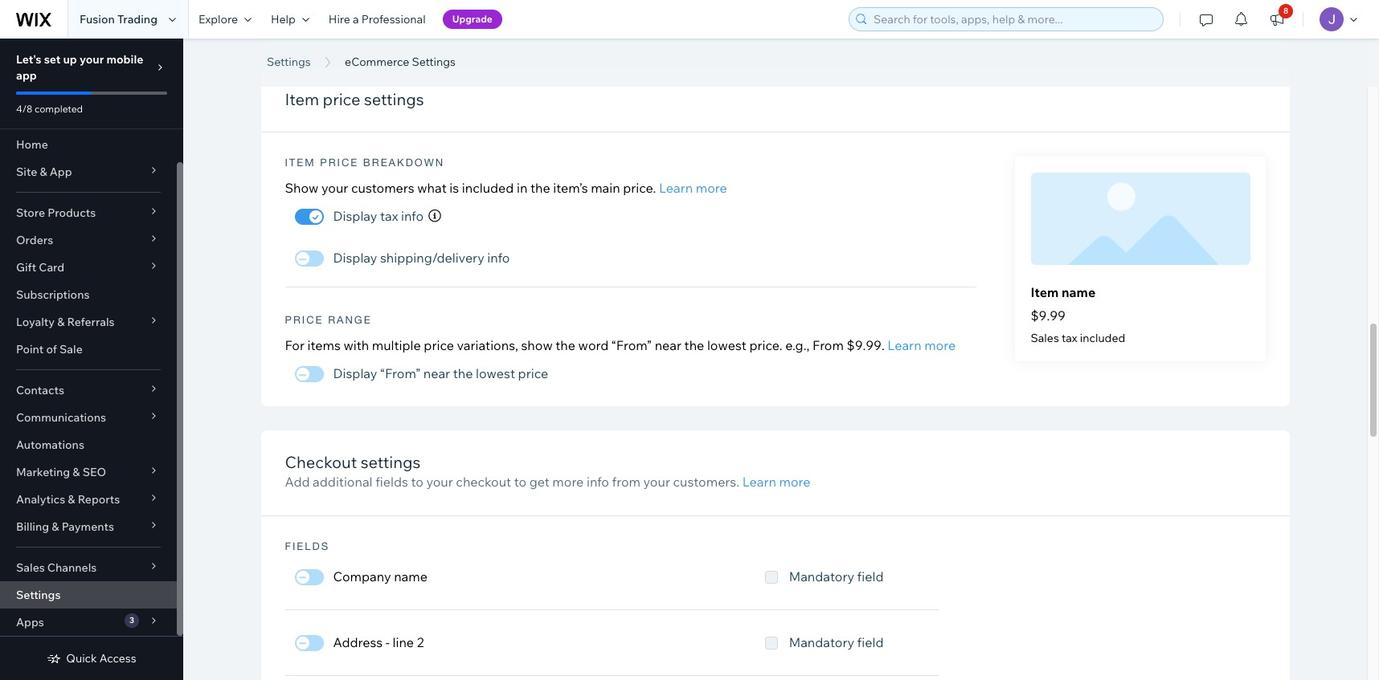 Task type: describe. For each thing, give the bounding box(es) containing it.
0 vertical spatial price
[[320, 157, 359, 169]]

apps
[[16, 616, 44, 630]]

marketing & seo button
[[0, 459, 177, 486]]

mandatory field for address - line 2
[[789, 635, 884, 651]]

loyalty & referrals button
[[0, 309, 177, 336]]

& for site
[[40, 165, 47, 179]]

products
[[48, 206, 96, 220]]

fields
[[285, 541, 330, 553]]

Search for tools, apps, help & more... field
[[869, 8, 1158, 31]]

field for company name
[[857, 569, 884, 585]]

for items with multiple price variations, show the word "from" near the lowest price. e.g., from $9.99. learn more
[[285, 338, 956, 354]]

sale
[[59, 342, 83, 357]]

4/8
[[16, 103, 32, 115]]

company
[[333, 569, 391, 585]]

get
[[529, 474, 550, 491]]

& for loyalty
[[57, 315, 65, 330]]

payments
[[62, 520, 114, 534]]

0 horizontal spatial settings link
[[0, 582, 177, 609]]

customers.
[[673, 474, 740, 491]]

orders button
[[0, 227, 177, 254]]

1 vertical spatial "from"
[[380, 366, 420, 382]]

access
[[100, 652, 136, 666]]

settings inside the sidebar element
[[16, 588, 61, 603]]

included for tax
[[1080, 331, 1125, 346]]

learn more link for checkout settings
[[742, 474, 811, 491]]

sales inside item name $9.99 sales tax included
[[1031, 331, 1059, 346]]

your left "checkout"
[[426, 474, 453, 491]]

range
[[328, 314, 372, 327]]

3
[[129, 616, 134, 626]]

analytics & reports button
[[0, 486, 177, 514]]

store products
[[16, 206, 96, 220]]

display for display tax info
[[333, 208, 377, 224]]

channels
[[47, 561, 97, 575]]

& for analytics
[[68, 493, 75, 507]]

point
[[16, 342, 44, 357]]

learn more link for item price breakdown
[[659, 180, 727, 196]]

hire a professional link
[[319, 0, 435, 39]]

fusion
[[80, 12, 115, 27]]

0 horizontal spatial tax
[[380, 208, 398, 224]]

quick
[[66, 652, 97, 666]]

display "from" near the lowest price
[[333, 366, 548, 382]]

gift card
[[16, 260, 64, 275]]

seo
[[83, 465, 106, 480]]

is
[[450, 180, 459, 196]]

e.g.,
[[785, 338, 810, 354]]

for
[[285, 338, 305, 354]]

0 vertical spatial settings
[[364, 89, 424, 109]]

settings inside checkout settings add additional fields to your checkout to get more info from your customers. learn more
[[361, 453, 421, 473]]

from
[[612, 474, 641, 491]]

gift
[[16, 260, 36, 275]]

items
[[307, 338, 341, 354]]

communications
[[16, 411, 106, 425]]

4/8 completed
[[16, 103, 83, 115]]

automations
[[16, 438, 84, 453]]

mobile
[[106, 52, 143, 67]]

sidebar element
[[0, 39, 183, 681]]

2 to from the left
[[514, 474, 527, 491]]

store products button
[[0, 199, 177, 227]]

checkout
[[285, 453, 357, 473]]

mandatory for company name
[[789, 569, 854, 585]]

from
[[813, 338, 844, 354]]

8
[[1284, 6, 1289, 16]]

home link
[[0, 131, 177, 158]]

mandatory field for company name
[[789, 569, 884, 585]]

field for address - line 2
[[857, 635, 884, 651]]

ecommerce down the hire a professional link on the top left
[[345, 55, 409, 69]]

item for item price settings
[[285, 89, 319, 109]]

gift card button
[[0, 254, 177, 281]]

0 vertical spatial settings link
[[259, 54, 319, 70]]

word
[[578, 338, 609, 354]]

hire a professional
[[329, 12, 426, 27]]

billing & payments
[[16, 520, 114, 534]]

store
[[16, 206, 45, 220]]

-
[[386, 635, 390, 651]]

tax inside item name $9.99 sales tax included
[[1062, 331, 1077, 346]]

billing & payments button
[[0, 514, 177, 541]]

a
[[353, 12, 359, 27]]

contacts button
[[0, 377, 177, 404]]

mandatory for address - line 2
[[789, 635, 854, 651]]

reports
[[78, 493, 120, 507]]

fusion trading
[[80, 12, 158, 27]]

analytics
[[16, 493, 65, 507]]

item price settings
[[285, 89, 424, 109]]

$9.99.
[[847, 338, 885, 354]]

site & app button
[[0, 158, 177, 186]]

show your customers what is included in the item's main price. learn more
[[285, 180, 727, 196]]

item inside item name $9.99 sales tax included
[[1031, 285, 1059, 301]]

add
[[285, 474, 310, 491]]

1 vertical spatial learn
[[888, 338, 922, 354]]

item price breakdown
[[285, 157, 445, 169]]

app
[[50, 165, 72, 179]]

info for display shipping/delivery info
[[487, 250, 510, 266]]

loyalty & referrals
[[16, 315, 115, 330]]

shipping/delivery
[[380, 250, 484, 266]]

explore
[[199, 12, 238, 27]]

let's set up your mobile app
[[16, 52, 143, 83]]

app
[[16, 68, 37, 83]]

in
[[517, 180, 528, 196]]

hire
[[329, 12, 350, 27]]

sales channels
[[16, 561, 97, 575]]

1 horizontal spatial "from"
[[612, 338, 652, 354]]

$9.99
[[1031, 308, 1066, 324]]



Task type: locate. For each thing, give the bounding box(es) containing it.
name up $9.99
[[1062, 285, 1096, 301]]

0 horizontal spatial lowest
[[476, 366, 515, 382]]

2 mandatory field from the top
[[789, 635, 884, 651]]

settings link down channels
[[0, 582, 177, 609]]

0 horizontal spatial near
[[423, 366, 450, 382]]

& right site at the top of page
[[40, 165, 47, 179]]

1 vertical spatial display
[[333, 250, 377, 266]]

0 vertical spatial price.
[[623, 180, 656, 196]]

1 vertical spatial field
[[857, 635, 884, 651]]

1 horizontal spatial sales
[[1031, 331, 1059, 346]]

fields
[[375, 474, 408, 491]]

sales channels button
[[0, 555, 177, 582]]

show
[[285, 180, 319, 196]]

learn right customers.
[[742, 474, 776, 491]]

1 vertical spatial price
[[285, 314, 324, 327]]

multiple
[[372, 338, 421, 354]]

1 horizontal spatial price.
[[749, 338, 782, 354]]

2 vertical spatial display
[[333, 366, 377, 382]]

site
[[16, 165, 37, 179]]

2 horizontal spatial learn
[[888, 338, 922, 354]]

communications button
[[0, 404, 177, 432]]

& right loyalty
[[57, 315, 65, 330]]

show
[[521, 338, 553, 354]]

1 display from the top
[[333, 208, 377, 224]]

2 display from the top
[[333, 250, 377, 266]]

orders
[[16, 233, 53, 248]]

0 vertical spatial included
[[462, 180, 514, 196]]

0 vertical spatial price
[[323, 89, 360, 109]]

checkout settings add additional fields to your checkout to get more info from your customers. learn more
[[285, 453, 811, 491]]

0 horizontal spatial price.
[[623, 180, 656, 196]]

set
[[44, 52, 61, 67]]

& inside popup button
[[52, 520, 59, 534]]

0 vertical spatial lowest
[[707, 338, 747, 354]]

& left the reports
[[68, 493, 75, 507]]

tax down 'customers'
[[380, 208, 398, 224]]

1 horizontal spatial near
[[655, 338, 682, 354]]

display shipping/delivery info
[[333, 250, 510, 266]]

0 vertical spatial info
[[401, 208, 424, 224]]

your inside let's set up your mobile app
[[80, 52, 104, 67]]

lowest
[[707, 338, 747, 354], [476, 366, 515, 382]]

2 vertical spatial info
[[587, 474, 609, 491]]

price.
[[623, 180, 656, 196], [749, 338, 782, 354]]

professional
[[362, 12, 426, 27]]

lowest down the variations,
[[476, 366, 515, 382]]

1 mandatory field from the top
[[789, 569, 884, 585]]

price up for
[[285, 314, 324, 327]]

1 field from the top
[[857, 569, 884, 585]]

2 horizontal spatial learn more link
[[888, 338, 956, 354]]

info
[[401, 208, 424, 224], [487, 250, 510, 266], [587, 474, 609, 491]]

included
[[462, 180, 514, 196], [1080, 331, 1125, 346]]

&
[[40, 165, 47, 179], [57, 315, 65, 330], [73, 465, 80, 480], [68, 493, 75, 507], [52, 520, 59, 534]]

0 vertical spatial learn more link
[[659, 180, 727, 196]]

1 horizontal spatial tax
[[1062, 331, 1077, 346]]

learn right the $9.99.
[[888, 338, 922, 354]]

learn inside checkout settings add additional fields to your checkout to get more info from your customers. learn more
[[742, 474, 776, 491]]

0 horizontal spatial "from"
[[380, 366, 420, 382]]

0 vertical spatial sales
[[1031, 331, 1059, 346]]

1 vertical spatial mandatory field
[[789, 635, 884, 651]]

subscriptions link
[[0, 281, 177, 309]]

of
[[46, 342, 57, 357]]

1 vertical spatial near
[[423, 366, 450, 382]]

2 mandatory from the top
[[789, 635, 854, 651]]

automations link
[[0, 432, 177, 459]]

1 vertical spatial settings
[[361, 453, 421, 473]]

your right from
[[643, 474, 670, 491]]

settings
[[364, 89, 424, 109], [361, 453, 421, 473]]

1 to from the left
[[411, 474, 423, 491]]

0 horizontal spatial to
[[411, 474, 423, 491]]

main
[[591, 180, 620, 196]]

checkout
[[456, 474, 511, 491]]

"from"
[[612, 338, 652, 354], [380, 366, 420, 382]]

price range
[[285, 314, 372, 327]]

item for item price breakdown
[[285, 157, 316, 169]]

1 vertical spatial price.
[[749, 338, 782, 354]]

info left from
[[587, 474, 609, 491]]

customers
[[351, 180, 414, 196]]

settings up fields
[[361, 453, 421, 473]]

subscriptions
[[16, 288, 90, 302]]

card
[[39, 260, 64, 275]]

1 horizontal spatial learn
[[742, 474, 776, 491]]

learn
[[659, 180, 693, 196], [888, 338, 922, 354], [742, 474, 776, 491]]

1 vertical spatial mandatory
[[789, 635, 854, 651]]

site & app
[[16, 165, 72, 179]]

2 vertical spatial learn
[[742, 474, 776, 491]]

0 vertical spatial field
[[857, 569, 884, 585]]

your right show
[[321, 180, 348, 196]]

upgrade button
[[443, 10, 502, 29]]

0 vertical spatial near
[[655, 338, 682, 354]]

0 vertical spatial mandatory
[[789, 569, 854, 585]]

8 button
[[1259, 0, 1295, 39]]

your right up in the left of the page
[[80, 52, 104, 67]]

info for display tax info
[[401, 208, 424, 224]]

2 field from the top
[[857, 635, 884, 651]]

referrals
[[67, 315, 115, 330]]

near
[[655, 338, 682, 354], [423, 366, 450, 382]]

1 vertical spatial info
[[487, 250, 510, 266]]

ecommerce settings
[[267, 35, 558, 71], [345, 55, 456, 69]]

item's
[[553, 180, 588, 196]]

price up display "from" near the lowest price
[[424, 338, 454, 354]]

completed
[[35, 103, 83, 115]]

0 horizontal spatial name
[[394, 569, 428, 585]]

sales down $9.99
[[1031, 331, 1059, 346]]

included for is
[[462, 180, 514, 196]]

1 vertical spatial sales
[[16, 561, 45, 575]]

help
[[271, 12, 296, 27]]

sales
[[1031, 331, 1059, 346], [16, 561, 45, 575]]

item
[[285, 89, 319, 109], [285, 157, 316, 169], [1031, 285, 1059, 301]]

3 display from the top
[[333, 366, 377, 382]]

trading
[[117, 12, 158, 27]]

price up 'customers'
[[320, 157, 359, 169]]

line
[[393, 635, 414, 651]]

"from" down multiple
[[380, 366, 420, 382]]

address
[[333, 635, 383, 651]]

sales down the billing
[[16, 561, 45, 575]]

price
[[323, 89, 360, 109], [424, 338, 454, 354], [518, 366, 548, 382]]

info inside checkout settings add additional fields to your checkout to get more info from your customers. learn more
[[587, 474, 609, 491]]

home
[[16, 137, 48, 152]]

1 vertical spatial tax
[[1062, 331, 1077, 346]]

1 horizontal spatial settings link
[[259, 54, 319, 70]]

loyalty
[[16, 315, 55, 330]]

1 vertical spatial learn more link
[[888, 338, 956, 354]]

2 horizontal spatial price
[[518, 366, 548, 382]]

info tooltip image
[[428, 210, 441, 223]]

learn right main
[[659, 180, 693, 196]]

upgrade
[[452, 13, 493, 25]]

0 vertical spatial mandatory field
[[789, 569, 884, 585]]

2 vertical spatial item
[[1031, 285, 1059, 301]]

display tax info
[[333, 208, 424, 224]]

1 horizontal spatial learn more link
[[742, 474, 811, 491]]

quick access button
[[47, 652, 136, 666]]

1 vertical spatial price
[[424, 338, 454, 354]]

1 vertical spatial included
[[1080, 331, 1125, 346]]

price
[[320, 157, 359, 169], [285, 314, 324, 327]]

1 horizontal spatial included
[[1080, 331, 1125, 346]]

0 horizontal spatial included
[[462, 180, 514, 196]]

price down show
[[518, 366, 548, 382]]

info right shipping/delivery
[[487, 250, 510, 266]]

0 horizontal spatial sales
[[16, 561, 45, 575]]

quick access
[[66, 652, 136, 666]]

1 vertical spatial item
[[285, 157, 316, 169]]

"from" right word
[[612, 338, 652, 354]]

name inside item name $9.99 sales tax included
[[1062, 285, 1096, 301]]

item name $9.99 sales tax included
[[1031, 285, 1125, 346]]

1 mandatory from the top
[[789, 569, 854, 585]]

point of sale link
[[0, 336, 177, 363]]

additional
[[313, 474, 373, 491]]

display down display tax info
[[333, 250, 377, 266]]

display for display "from" near the lowest price
[[333, 366, 377, 382]]

name for item
[[1062, 285, 1096, 301]]

sales inside popup button
[[16, 561, 45, 575]]

1 horizontal spatial lowest
[[707, 338, 747, 354]]

1 horizontal spatial price
[[424, 338, 454, 354]]

0 vertical spatial "from"
[[612, 338, 652, 354]]

analytics & reports
[[16, 493, 120, 507]]

learn more link for price range
[[888, 338, 956, 354]]

0 vertical spatial name
[[1062, 285, 1096, 301]]

2 horizontal spatial info
[[587, 474, 609, 491]]

0 horizontal spatial info
[[401, 208, 424, 224]]

your
[[80, 52, 104, 67], [321, 180, 348, 196], [426, 474, 453, 491], [643, 474, 670, 491]]

2
[[417, 635, 424, 651]]

0 horizontal spatial price
[[323, 89, 360, 109]]

price. left e.g.,
[[749, 338, 782, 354]]

display
[[333, 208, 377, 224], [333, 250, 377, 266], [333, 366, 377, 382]]

0 horizontal spatial learn
[[659, 180, 693, 196]]

to left get
[[514, 474, 527, 491]]

mandatory
[[789, 569, 854, 585], [789, 635, 854, 651]]

& for billing
[[52, 520, 59, 534]]

& right the billing
[[52, 520, 59, 534]]

2 vertical spatial learn more link
[[742, 474, 811, 491]]

to right fields
[[411, 474, 423, 491]]

with
[[344, 338, 369, 354]]

name right company
[[394, 569, 428, 585]]

2 vertical spatial price
[[518, 366, 548, 382]]

1 horizontal spatial to
[[514, 474, 527, 491]]

& for marketing
[[73, 465, 80, 480]]

tax down $9.99
[[1062, 331, 1077, 346]]

lowest left e.g.,
[[707, 338, 747, 354]]

let's
[[16, 52, 41, 67]]

1 vertical spatial name
[[394, 569, 428, 585]]

0 horizontal spatial learn more link
[[659, 180, 727, 196]]

0 vertical spatial learn
[[659, 180, 693, 196]]

info left 'info tooltip' image
[[401, 208, 424, 224]]

mandatory field
[[789, 569, 884, 585], [789, 635, 884, 651]]

the
[[530, 180, 550, 196], [556, 338, 575, 354], [684, 338, 704, 354], [453, 366, 473, 382]]

contacts
[[16, 383, 64, 398]]

& left seo on the left bottom
[[73, 465, 80, 480]]

0 vertical spatial tax
[[380, 208, 398, 224]]

price. right main
[[623, 180, 656, 196]]

ecommerce down a
[[267, 35, 434, 71]]

1 vertical spatial settings link
[[0, 582, 177, 609]]

price up item price breakdown
[[323, 89, 360, 109]]

settings up breakdown
[[364, 89, 424, 109]]

0 vertical spatial display
[[333, 208, 377, 224]]

& inside popup button
[[57, 315, 65, 330]]

display for display shipping/delivery info
[[333, 250, 377, 266]]

0 vertical spatial item
[[285, 89, 319, 109]]

1 horizontal spatial info
[[487, 250, 510, 266]]

display down with
[[333, 366, 377, 382]]

1 vertical spatial lowest
[[476, 366, 515, 382]]

help button
[[261, 0, 319, 39]]

included inside item name $9.99 sales tax included
[[1080, 331, 1125, 346]]

1 horizontal spatial name
[[1062, 285, 1096, 301]]

name for company
[[394, 569, 428, 585]]

address - line 2
[[333, 635, 424, 651]]

settings link down help button
[[259, 54, 319, 70]]

display down 'customers'
[[333, 208, 377, 224]]

marketing
[[16, 465, 70, 480]]



Task type: vqa. For each thing, say whether or not it's contained in the screenshot.
field corresponding to Company name
yes



